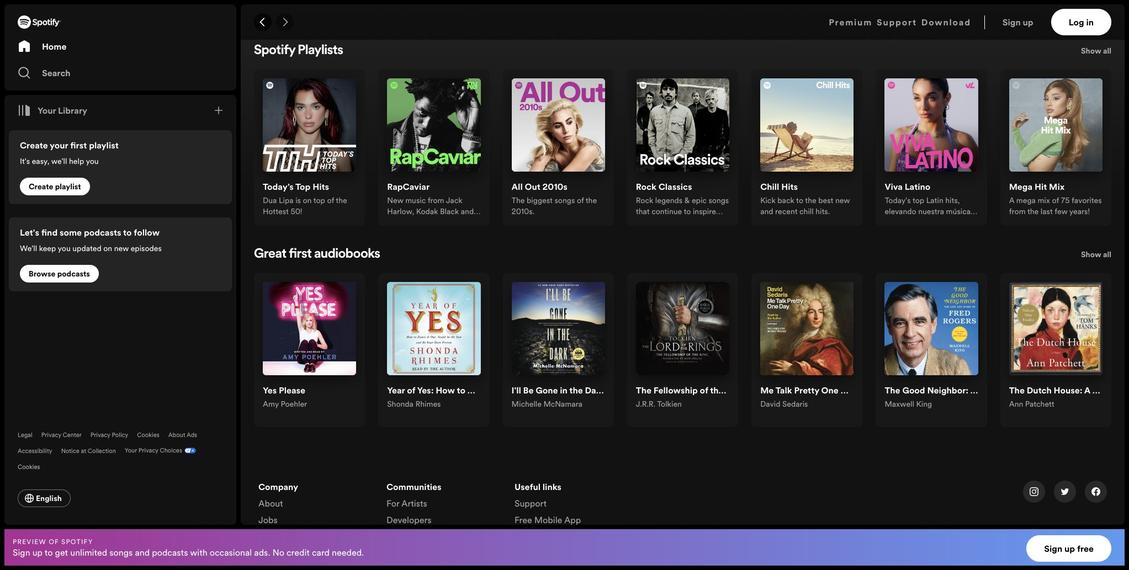 Task type: locate. For each thing, give the bounding box(es) containing it.
2 top from the left
[[913, 195, 924, 206]]

you inside let's find some podcasts to follow we'll keep you updated on new episodes
[[58, 243, 71, 254]]

novel
[[1093, 385, 1116, 397]]

0 vertical spatial the
[[512, 195, 525, 206]]

2 horizontal spatial list
[[515, 481, 629, 530]]

list containing communities
[[386, 481, 501, 570]]

up left "get"
[[32, 546, 43, 558]]

create
[[20, 139, 48, 151], [29, 181, 53, 192]]

chill hits kick back to the best new and recent chill hits.
[[760, 181, 850, 217]]

to left follow
[[123, 226, 132, 239]]

1 vertical spatial the
[[1009, 385, 1025, 397]]

for artists link
[[386, 497, 427, 514]]

playlist right your
[[89, 139, 119, 151]]

1 show all from the top
[[1081, 45, 1111, 56]]

the up ann
[[1009, 385, 1025, 397]]

sign up
[[1003, 16, 1033, 28]]

on right updated
[[103, 243, 112, 254]]

a inside mega hit mix a mega mix of 75 favorites from the last few years!
[[1009, 195, 1014, 206]]

create down easy,
[[29, 181, 53, 192]]

2 horizontal spatial privacy
[[138, 447, 158, 455]]

few
[[1055, 206, 1068, 217]]

first up help
[[70, 139, 87, 151]]

create inside button
[[29, 181, 53, 192]]

0 vertical spatial you
[[86, 156, 99, 167]]

0 horizontal spatial about
[[168, 431, 185, 439]]

1 horizontal spatial list
[[386, 481, 501, 570]]

mega
[[1016, 195, 1036, 206]]

latin
[[926, 195, 943, 206]]

up inside button
[[1065, 543, 1075, 555]]

new inside let's find some podcasts to follow we'll keep you updated on new episodes
[[114, 243, 129, 254]]

0 horizontal spatial new
[[114, 243, 129, 254]]

up for sign up free
[[1065, 543, 1075, 555]]

to inside let's find some podcasts to follow we'll keep you updated on new episodes
[[123, 226, 132, 239]]

of right preview
[[49, 537, 59, 546]]

spotify image
[[18, 15, 61, 29]]

a
[[1009, 195, 1014, 206], [1084, 385, 1090, 397]]

1 horizontal spatial cookies link
[[137, 431, 159, 439]]

privacy up collection
[[90, 431, 110, 439]]

0 vertical spatial playlist
[[89, 139, 119, 151]]

2 show all link from the top
[[1081, 248, 1111, 265]]

1 show all link from the top
[[1081, 44, 1111, 61]]

1 horizontal spatial songs
[[555, 195, 575, 206]]

support link
[[515, 497, 547, 514]]

twitter image
[[1061, 487, 1069, 496]]

2 horizontal spatial sign
[[1044, 543, 1062, 555]]

0 vertical spatial first
[[70, 139, 87, 151]]

0 vertical spatial create
[[20, 139, 48, 151]]

support down useful
[[515, 497, 547, 509]]

1 vertical spatial your
[[125, 447, 137, 455]]

new left episodes
[[114, 243, 129, 254]]

the inside all out 2010s the biggest songs of the 2010s.
[[512, 195, 525, 206]]

1 top from the left
[[313, 195, 325, 206]]

first right great
[[289, 248, 312, 261]]

1 horizontal spatial from
[[1009, 206, 1026, 217]]

0 horizontal spatial privacy
[[41, 431, 61, 439]]

1 horizontal spatial the
[[1009, 385, 1025, 397]]

sign inside preview of spotify sign up to get unlimited songs and podcasts with occasional ads. no credit card needed.
[[13, 546, 30, 558]]

1 vertical spatial spotify
[[61, 537, 93, 546]]

spotify playlists link
[[254, 44, 343, 57]]

1 horizontal spatial hits
[[781, 181, 798, 193]]

to for podcasts
[[123, 226, 132, 239]]

rapcaviar link
[[387, 181, 430, 195]]

0 vertical spatial show all link
[[1081, 44, 1111, 61]]

1 vertical spatial to
[[123, 226, 132, 239]]

0 vertical spatial show
[[1081, 45, 1101, 56]]

to left "get"
[[45, 546, 53, 558]]

your down policy
[[125, 447, 137, 455]]

spotify down go forward image
[[254, 44, 295, 57]]

1 vertical spatial first
[[289, 248, 312, 261]]

the left last at top
[[1027, 206, 1039, 217]]

mega hit mix link
[[1009, 181, 1065, 195]]

show down years!
[[1081, 249, 1101, 260]]

and right the mill
[[424, 217, 437, 228]]

from left jack
[[428, 195, 444, 206]]

privacy for privacy policy
[[90, 431, 110, 439]]

show all down in
[[1081, 45, 1111, 56]]

0 horizontal spatial on
[[103, 243, 112, 254]]

top down latino
[[913, 195, 924, 206]]

1 vertical spatial songs
[[109, 546, 133, 558]]

0 horizontal spatial support
[[515, 497, 547, 509]]

top
[[313, 195, 325, 206], [913, 195, 924, 206]]

library
[[58, 104, 87, 117]]

2 hits from the left
[[781, 181, 798, 193]]

0 horizontal spatial hits
[[313, 181, 329, 193]]

hits up back
[[781, 181, 798, 193]]

to for back
[[796, 195, 803, 206]]

0 horizontal spatial a
[[1009, 195, 1014, 206]]

go forward image
[[280, 18, 289, 27]]

updated
[[72, 243, 101, 254]]

1 horizontal spatial new
[[835, 195, 850, 206]]

to inside chill hits kick back to the best new and recent chill hits.
[[796, 195, 803, 206]]

log in button
[[1051, 9, 1111, 35]]

your
[[50, 139, 68, 151]]

0 horizontal spatial from
[[428, 195, 444, 206]]

podcasts
[[84, 226, 121, 239], [57, 268, 90, 279], [152, 546, 188, 558]]

songs inside all out 2010s the biggest songs of the 2010s.
[[555, 195, 575, 206]]

0 vertical spatial a
[[1009, 195, 1014, 206]]

all for great first audiobooks
[[1103, 249, 1111, 260]]

log
[[1069, 16, 1084, 28]]

cookies link down accessibility
[[18, 460, 49, 472]]

hits right "top"
[[313, 181, 329, 193]]

1 vertical spatial new
[[114, 243, 129, 254]]

new
[[835, 195, 850, 206], [114, 243, 129, 254]]

of inside "today's top hits dua lipa is on top of the hottest 50!"
[[327, 195, 334, 206]]

show all down years!
[[1081, 249, 1111, 260]]

0 horizontal spatial the
[[512, 195, 525, 206]]

show down in
[[1081, 45, 1101, 56]]

1 show from the top
[[1081, 45, 1101, 56]]

is
[[295, 195, 301, 206]]

spotify playlists element
[[254, 44, 1111, 228]]

of left "75" at the top right of the page
[[1052, 195, 1059, 206]]

2 show from the top
[[1081, 249, 1101, 260]]

privacy center
[[41, 431, 82, 439]]

sign inside button
[[1044, 543, 1062, 555]]

0 vertical spatial to
[[796, 195, 803, 206]]

premium support download
[[829, 16, 971, 28]]

all for spotify playlists
[[1103, 45, 1111, 56]]

2 vertical spatial to
[[45, 546, 53, 558]]

0 vertical spatial all
[[1103, 45, 1111, 56]]

on right is at the left top of page
[[303, 195, 312, 206]]

top right is at the left top of page
[[313, 195, 325, 206]]

you right help
[[86, 156, 99, 167]]

home link
[[18, 35, 223, 57]]

0 horizontal spatial cookies
[[18, 463, 40, 472]]

of inside mega hit mix a mega mix of 75 favorites from the last few years!
[[1052, 195, 1059, 206]]

1 horizontal spatial spotify
[[254, 44, 295, 57]]

music
[[405, 195, 426, 206]]

about up jobs
[[258, 497, 283, 509]]

from down the mega
[[1009, 206, 1026, 217]]

1 horizontal spatial on
[[303, 195, 312, 206]]

0 vertical spatial on
[[303, 195, 312, 206]]

new right best
[[835, 195, 850, 206]]

1 vertical spatial you
[[58, 243, 71, 254]]

credit
[[287, 546, 310, 558]]

biggest
[[527, 195, 553, 206]]

a inside the dutch house: a novel ann patchett
[[1084, 385, 1090, 397]]

playlist inside create your first playlist it's easy, we'll help you
[[89, 139, 119, 151]]

1 hits from the left
[[313, 181, 329, 193]]

2 horizontal spatial to
[[796, 195, 803, 206]]

1 vertical spatial all
[[1103, 249, 1111, 260]]

rhimes
[[415, 399, 441, 410]]

1 list from the left
[[258, 481, 373, 543]]

rick
[[439, 217, 454, 228]]

1 vertical spatial show all link
[[1081, 248, 1111, 265]]

cookies up the your privacy choices
[[137, 431, 159, 439]]

dutch
[[1027, 385, 1052, 397]]

great
[[254, 248, 286, 261]]

0 vertical spatial new
[[835, 195, 850, 206]]

support right premium
[[877, 16, 917, 28]]

2 all from the top
[[1103, 249, 1111, 260]]

podcasts down updated
[[57, 268, 90, 279]]

podcasts left with
[[152, 546, 188, 558]]

app
[[564, 514, 581, 526]]

you for some
[[58, 243, 71, 254]]

facebook image
[[1092, 487, 1100, 496]]

playlist down help
[[55, 181, 81, 192]]

1 vertical spatial create
[[29, 181, 53, 192]]

2 show all from the top
[[1081, 249, 1111, 260]]

show inside great first audiobooks element
[[1081, 249, 1101, 260]]

the
[[336, 195, 347, 206], [586, 195, 597, 206], [805, 195, 816, 206], [1027, 206, 1039, 217]]

you inside create your first playlist it's easy, we'll help you
[[86, 156, 99, 167]]

about ads
[[168, 431, 197, 439]]

0 horizontal spatial songs
[[109, 546, 133, 558]]

talk
[[776, 385, 792, 397]]

1 horizontal spatial first
[[289, 248, 312, 261]]

0 horizontal spatial cookies link
[[18, 460, 49, 472]]

the right biggest
[[586, 195, 597, 206]]

0 horizontal spatial list
[[258, 481, 373, 543]]

michelle mcnamara
[[512, 399, 582, 410]]

and left recent
[[760, 206, 773, 217]]

mix
[[1049, 181, 1065, 193]]

mobile
[[534, 514, 562, 526]]

of right is at the left top of page
[[327, 195, 334, 206]]

j.r.r. tolkien
[[636, 399, 682, 410]]

show all link down years!
[[1081, 248, 1111, 265]]

0 vertical spatial podcasts
[[84, 226, 121, 239]]

first inside create your first playlist it's easy, we'll help you
[[70, 139, 87, 151]]

search
[[42, 67, 70, 79]]

to right back
[[796, 195, 803, 206]]

up inside preview of spotify sign up to get unlimited songs and podcasts with occasional ads. no credit card needed.
[[32, 546, 43, 558]]

to
[[796, 195, 803, 206], [123, 226, 132, 239], [45, 546, 53, 558]]

show inside "spotify playlists" element
[[1081, 45, 1101, 56]]

show
[[1081, 45, 1101, 56], [1081, 249, 1101, 260]]

show all inside great first audiobooks element
[[1081, 249, 1111, 260]]

create for playlist
[[29, 181, 53, 192]]

on inside "today's top hits dua lipa is on top of the hottest 50!"
[[303, 195, 312, 206]]

all out 2010s the biggest songs of the 2010s.
[[512, 181, 597, 217]]

0 vertical spatial about
[[168, 431, 185, 439]]

sign inside button
[[1003, 16, 1021, 28]]

1 vertical spatial playlist
[[55, 181, 81, 192]]

communities for artists developers
[[386, 481, 441, 526]]

home
[[42, 40, 67, 52]]

podcasts up updated
[[84, 226, 121, 239]]

all
[[1103, 45, 1111, 56], [1103, 249, 1111, 260]]

0 horizontal spatial playlist
[[55, 181, 81, 192]]

your privacy choices
[[125, 447, 182, 455]]

elevando
[[885, 206, 916, 217]]

sign
[[1003, 16, 1021, 28], [1044, 543, 1062, 555], [13, 546, 30, 558]]

1 vertical spatial support
[[515, 497, 547, 509]]

1 vertical spatial show
[[1081, 249, 1101, 260]]

show all inside "spotify playlists" element
[[1081, 45, 1111, 56]]

songs right unlimited
[[109, 546, 133, 558]]

your left library
[[38, 104, 56, 117]]

spotify right preview
[[61, 537, 93, 546]]

0 horizontal spatial first
[[70, 139, 87, 151]]

spotify playlists
[[254, 44, 343, 57]]

show all for great first audiobooks
[[1081, 249, 1111, 260]]

create up easy,
[[20, 139, 48, 151]]

instagram image
[[1030, 487, 1039, 496]]

new inside chill hits kick back to the best new and recent chill hits.
[[835, 195, 850, 206]]

1 vertical spatial a
[[1084, 385, 1090, 397]]

the right is at the left top of page
[[336, 195, 347, 206]]

top inside "today's top hits dua lipa is on top of the hottest 50!"
[[313, 195, 325, 206]]

0 vertical spatial show all
[[1081, 45, 1111, 56]]

we'll
[[20, 243, 37, 254]]

spotify inside "spotify playlists" element
[[254, 44, 295, 57]]

1 all from the top
[[1103, 45, 1111, 56]]

about left ads
[[168, 431, 185, 439]]

best
[[818, 195, 833, 206]]

0 horizontal spatial up
[[32, 546, 43, 558]]

1 horizontal spatial to
[[123, 226, 132, 239]]

1 horizontal spatial privacy
[[90, 431, 110, 439]]

download
[[921, 16, 971, 28]]

0 vertical spatial spotify
[[254, 44, 295, 57]]

cookies link up the your privacy choices
[[137, 431, 159, 439]]

of inside all out 2010s the biggest songs of the 2010s.
[[577, 195, 584, 206]]

today's
[[885, 195, 911, 206]]

1 horizontal spatial playlist
[[89, 139, 119, 151]]

0 vertical spatial support
[[877, 16, 917, 28]]

1 vertical spatial on
[[103, 243, 112, 254]]

cookies down accessibility link
[[18, 463, 40, 472]]

some
[[60, 226, 82, 239]]

up left log
[[1023, 16, 1033, 28]]

songs down 2010s
[[555, 195, 575, 206]]

0 vertical spatial your
[[38, 104, 56, 117]]

privacy for privacy center
[[41, 431, 61, 439]]

jobs
[[258, 514, 278, 526]]

1 vertical spatial show all
[[1081, 249, 1111, 260]]

your for your privacy choices
[[125, 447, 137, 455]]

1 horizontal spatial support
[[877, 16, 917, 28]]

2 horizontal spatial up
[[1065, 543, 1075, 555]]

2010s
[[543, 181, 568, 193]]

0 horizontal spatial sign
[[13, 546, 30, 558]]

1 horizontal spatial your
[[125, 447, 137, 455]]

1 horizontal spatial you
[[86, 156, 99, 167]]

1 horizontal spatial top
[[913, 195, 924, 206]]

podcasts inside preview of spotify sign up to get unlimited songs and podcasts with occasional ads. no credit card needed.
[[152, 546, 188, 558]]

0 horizontal spatial you
[[58, 243, 71, 254]]

top inside viva latino today's top latin hits, elevando nuestra música. cover: maria becerra
[[913, 195, 924, 206]]

center
[[63, 431, 82, 439]]

jack
[[446, 195, 462, 206]]

you for first
[[86, 156, 99, 167]]

privacy center link
[[41, 431, 82, 439]]

mix
[[1038, 195, 1050, 206]]

king
[[916, 399, 932, 410]]

all inside great first audiobooks element
[[1103, 249, 1111, 260]]

support inside "top bar and user menu" element
[[877, 16, 917, 28]]

viva latino link
[[885, 181, 931, 195]]

the inside the dutch house: a novel ann patchett
[[1009, 385, 1025, 397]]

ads.
[[254, 546, 270, 558]]

privacy left choices
[[138, 447, 158, 455]]

1 horizontal spatial sign
[[1003, 16, 1021, 28]]

get
[[55, 546, 68, 558]]

unlimited
[[70, 546, 107, 558]]

1 horizontal spatial a
[[1084, 385, 1090, 397]]

notice
[[61, 447, 79, 456]]

spotify inside preview of spotify sign up to get unlimited songs and podcasts with occasional ads. no credit card needed.
[[61, 537, 93, 546]]

you right keep
[[58, 243, 71, 254]]

up left free
[[1065, 543, 1075, 555]]

a left mega
[[1009, 195, 1014, 206]]

audiobooks
[[314, 248, 380, 261]]

create inside create your first playlist it's easy, we'll help you
[[20, 139, 48, 151]]

sign for sign up
[[1003, 16, 1021, 28]]

2 list from the left
[[386, 481, 501, 570]]

1 horizontal spatial cookies
[[137, 431, 159, 439]]

and right unlimited
[[135, 546, 150, 558]]

sedaris
[[782, 399, 808, 410]]

0 horizontal spatial spotify
[[61, 537, 93, 546]]

list
[[258, 481, 373, 543], [386, 481, 501, 570], [515, 481, 629, 530]]

sign for sign up free
[[1044, 543, 1062, 555]]

1 horizontal spatial about
[[258, 497, 283, 509]]

1 vertical spatial cookies
[[18, 463, 40, 472]]

0 horizontal spatial top
[[313, 195, 325, 206]]

1 vertical spatial podcasts
[[57, 268, 90, 279]]

3 list from the left
[[515, 481, 629, 530]]

the down all
[[512, 195, 525, 206]]

up inside button
[[1023, 16, 1033, 28]]

1 vertical spatial about
[[258, 497, 283, 509]]

0 horizontal spatial to
[[45, 546, 53, 558]]

years!
[[1069, 206, 1090, 217]]

1 horizontal spatial up
[[1023, 16, 1033, 28]]

75
[[1061, 195, 1070, 206]]

0 horizontal spatial your
[[38, 104, 56, 117]]

me talk pretty one day link
[[760, 385, 857, 399]]

rock
[[636, 181, 656, 193]]

show all link down in
[[1081, 44, 1111, 61]]

a left novel
[[1084, 385, 1090, 397]]

podcasts inside "browse podcasts" link
[[57, 268, 90, 279]]

of right biggest
[[577, 195, 584, 206]]

support inside useful links support free mobile app
[[515, 497, 547, 509]]

spotify - web player: music for everyone element
[[241, 40, 1125, 570]]

0 vertical spatial songs
[[555, 195, 575, 206]]

yes please amy poehler
[[263, 385, 307, 410]]

all inside "spotify playlists" element
[[1103, 45, 1111, 56]]

the left best
[[805, 195, 816, 206]]

2 vertical spatial podcasts
[[152, 546, 188, 558]]

privacy left center
[[41, 431, 61, 439]]



Task type: describe. For each thing, give the bounding box(es) containing it.
favorites
[[1072, 195, 1102, 206]]

0 vertical spatial cookies link
[[137, 431, 159, 439]]

show all link for spotify playlists
[[1081, 44, 1111, 61]]

the inside "today's top hits dua lipa is on top of the hottest 50!"
[[336, 195, 347, 206]]

the inside chill hits kick back to the best new and recent chill hits.
[[805, 195, 816, 206]]

free mobile app link
[[515, 514, 581, 530]]

tolkien
[[657, 399, 682, 410]]

great first audiobooks
[[254, 248, 380, 261]]

hit
[[1035, 181, 1047, 193]]

and inside chill hits kick back to the best new and recent chill hits.
[[760, 206, 773, 217]]

a for spotify playlists
[[1009, 195, 1014, 206]]

the inside mega hit mix a mega mix of 75 favorites from the last few years!
[[1027, 206, 1039, 217]]

follow
[[134, 226, 160, 239]]

playlists
[[298, 44, 343, 57]]

chill hits link
[[760, 181, 798, 195]]

from inside rapcaviar new music from jack harlow, kodak black and meek mill and rick ross.
[[428, 195, 444, 206]]

english button
[[18, 490, 71, 507]]

and inside preview of spotify sign up to get unlimited songs and podcasts with occasional ads. no credit card needed.
[[135, 546, 150, 558]]

recent
[[775, 206, 798, 217]]

chill
[[800, 206, 814, 217]]

great first audiobooks element
[[254, 248, 1116, 428]]

podcasts inside let's find some podcasts to follow we'll keep you updated on new episodes
[[84, 226, 121, 239]]

sign up free
[[1044, 543, 1094, 555]]

the inside all out 2010s the biggest songs of the 2010s.
[[586, 195, 597, 206]]

on inside let's find some podcasts to follow we'll keep you updated on new episodes
[[103, 243, 112, 254]]

choices
[[160, 447, 182, 455]]

poehler
[[281, 399, 307, 410]]

kick
[[760, 195, 776, 206]]

create for your
[[20, 139, 48, 151]]

one
[[821, 385, 839, 397]]

hits inside "today's top hits dua lipa is on top of the hottest 50!"
[[313, 181, 329, 193]]

from inside mega hit mix a mega mix of 75 favorites from the last few years!
[[1009, 206, 1026, 217]]

let's
[[20, 226, 39, 239]]

your privacy choices button
[[125, 444, 182, 458]]

up for sign up
[[1023, 16, 1033, 28]]

playlist inside create playlist button
[[55, 181, 81, 192]]

show all link for great first audiobooks
[[1081, 248, 1111, 265]]

out
[[525, 181, 540, 193]]

browse
[[29, 268, 55, 279]]

needed.
[[332, 546, 364, 558]]

michelle
[[512, 399, 542, 410]]

episodes
[[131, 243, 162, 254]]

privacy policy
[[90, 431, 128, 439]]

meek
[[387, 217, 407, 228]]

preview
[[13, 537, 46, 546]]

in
[[1086, 16, 1094, 28]]

useful links support free mobile app
[[515, 481, 581, 526]]

0 vertical spatial cookies
[[137, 431, 159, 439]]

with
[[190, 546, 207, 558]]

accessibility
[[18, 447, 52, 456]]

lipa
[[279, 195, 294, 206]]

list containing useful links
[[515, 481, 629, 530]]

j.r.r.
[[636, 399, 655, 410]]

viva
[[885, 181, 903, 193]]

me
[[760, 385, 774, 397]]

california consumer privacy act (ccpa) opt-out icon image
[[182, 444, 196, 460]]

the dutch house: a novel link
[[1009, 385, 1116, 399]]

top bar and user menu element
[[241, 4, 1125, 40]]

download button
[[921, 9, 971, 35]]

about inside main element
[[168, 431, 185, 439]]

maxwell king
[[885, 399, 932, 410]]

communities
[[386, 481, 441, 493]]

me talk pretty one day david sedaris
[[760, 385, 857, 410]]

first inside 'spotify - web player: music for everyone' element
[[289, 248, 312, 261]]

a for great first audiobooks
[[1084, 385, 1090, 397]]

rock classics
[[636, 181, 692, 193]]

show all for spotify playlists
[[1081, 45, 1111, 56]]

privacy policy link
[[90, 431, 128, 439]]

mill
[[409, 217, 422, 228]]

patchett
[[1025, 399, 1054, 410]]

about inside company about jobs
[[258, 497, 283, 509]]

great first audiobooks link
[[254, 248, 380, 261]]

company
[[258, 481, 298, 493]]

privacy inside your privacy choices button
[[138, 447, 158, 455]]

kodak
[[416, 206, 438, 217]]

your library
[[38, 104, 87, 117]]

classics
[[658, 181, 692, 193]]

harlow,
[[387, 206, 414, 217]]

no
[[272, 546, 284, 558]]

show for great first audiobooks
[[1081, 249, 1101, 260]]

your for your library
[[38, 104, 56, 117]]

collection
[[88, 447, 116, 456]]

all
[[512, 181, 523, 193]]

keep
[[39, 243, 56, 254]]

david
[[760, 399, 780, 410]]

amy
[[263, 399, 279, 410]]

2010s.
[[512, 206, 535, 217]]

hits,
[[945, 195, 960, 206]]

mega
[[1009, 181, 1033, 193]]

the dutch house: a novel ann patchett
[[1009, 385, 1116, 410]]

to inside preview of spotify sign up to get unlimited songs and podcasts with occasional ads. no credit card needed.
[[45, 546, 53, 558]]

english
[[36, 493, 62, 504]]

becerra
[[932, 217, 959, 228]]

shonda
[[387, 399, 414, 410]]

ads
[[187, 431, 197, 439]]

last
[[1041, 206, 1053, 217]]

developers
[[386, 514, 432, 526]]

list containing company
[[258, 481, 373, 543]]

main element
[[4, 4, 236, 525]]

go back image
[[258, 18, 267, 27]]

please
[[279, 385, 305, 397]]

songs inside preview of spotify sign up to get unlimited songs and podcasts with occasional ads. no credit card needed.
[[109, 546, 133, 558]]

ann
[[1009, 399, 1023, 410]]

and right black
[[461, 206, 474, 217]]

top
[[295, 181, 311, 193]]

cover:
[[885, 217, 908, 228]]

1 vertical spatial cookies link
[[18, 460, 49, 472]]

at
[[81, 447, 86, 456]]

ross.
[[456, 217, 474, 228]]

shonda rhimes
[[387, 399, 441, 410]]

show for spotify playlists
[[1081, 45, 1101, 56]]

of inside preview of spotify sign up to get unlimited songs and podcasts with occasional ads. no credit card needed.
[[49, 537, 59, 546]]

hits inside chill hits kick back to the best new and recent chill hits.
[[781, 181, 798, 193]]

viva latino today's top latin hits, elevando nuestra música. cover: maria becerra
[[885, 181, 973, 228]]

sign up free button
[[1027, 536, 1111, 562]]

create your first playlist it's easy, we'll help you
[[20, 139, 119, 167]]

today's top hits dua lipa is on top of the hottest 50!
[[263, 181, 347, 217]]

hits.
[[816, 206, 830, 217]]

pretty
[[794, 385, 819, 397]]

browse podcasts
[[29, 268, 90, 279]]



Task type: vqa. For each thing, say whether or not it's contained in the screenshot.
the right A
yes



